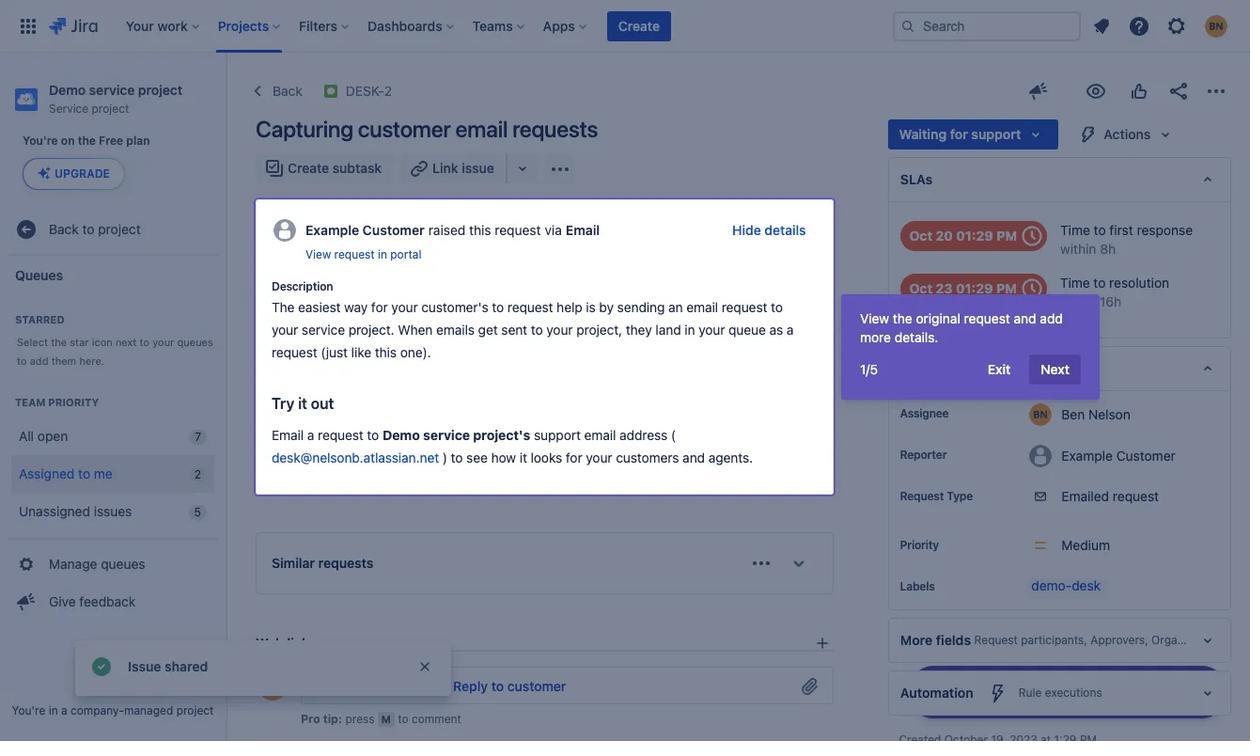 Task type: locate. For each thing, give the bounding box(es) containing it.
select
[[17, 336, 48, 348]]

as for email
[[770, 322, 784, 338]]

create inside create subtask button
[[288, 160, 329, 176]]

1 vertical spatial back
[[49, 221, 79, 237]]

back to project link
[[8, 211, 218, 248]]

within inside time to resolution within 16h
[[1061, 293, 1097, 309]]

managed
[[124, 704, 173, 718]]

clockicon image
[[1018, 221, 1048, 251], [1018, 274, 1048, 304]]

see for raised this request
[[467, 450, 488, 465]]

the easiest way for your customer's to request help is by sending an email request to your service project. when emails get sent to your project, they land in your queue as a request (just like this one).
[[272, 299, 798, 360], [272, 299, 798, 360]]

land for email
[[656, 322, 681, 338]]

you're left the company-
[[12, 704, 45, 718]]

desk-
[[346, 83, 384, 99]]

customer's for raised this request
[[422, 299, 489, 315]]

1 vertical spatial create
[[288, 160, 329, 176]]

email
[[566, 222, 600, 238], [566, 222, 600, 238], [272, 427, 304, 443], [272, 427, 304, 443]]

slas element
[[888, 157, 1232, 202]]

0 horizontal spatial 2
[[194, 467, 201, 482]]

0 vertical spatial pm
[[997, 228, 1018, 244]]

try it out for via
[[272, 395, 334, 412]]

they for via
[[626, 322, 652, 338]]

more
[[901, 632, 933, 648]]

project's
[[473, 427, 531, 443], [473, 427, 531, 443]]

medium
[[1062, 537, 1111, 553]]

portal for via
[[391, 247, 422, 261]]

1 vertical spatial priority
[[901, 538, 940, 552]]

customer inside demo basics pretend to be a customer
[[1062, 691, 1119, 707]]

help for email
[[557, 299, 583, 315]]

queues inside select the star icon next to your queues to add them here.
[[177, 336, 213, 348]]

within
[[1061, 241, 1097, 257], [1061, 293, 1097, 309]]

view request in portal link
[[306, 245, 422, 264], [306, 245, 422, 264]]

demo inside "demo service project service project"
[[49, 82, 86, 98]]

jira image
[[49, 15, 98, 37], [49, 15, 98, 37]]

1 horizontal spatial requests
[[513, 116, 598, 142]]

0 vertical spatial time
[[1061, 222, 1091, 238]]

0 vertical spatial queues
[[177, 336, 213, 348]]

and
[[1014, 310, 1037, 326], [683, 450, 705, 465], [683, 450, 705, 465]]

pm right 20
[[997, 228, 1018, 244]]

queue for email
[[729, 322, 766, 338]]

back up queues
[[49, 221, 79, 237]]

0 horizontal spatial priority
[[48, 396, 99, 408]]

manage queues
[[49, 555, 145, 571]]

within left '16h' on the top right
[[1061, 293, 1097, 309]]

profile image of ben nelson image
[[258, 671, 288, 701]]

link inside button
[[433, 160, 459, 176]]

1 horizontal spatial customer
[[508, 679, 567, 695]]

1 vertical spatial within
[[1061, 293, 1097, 309]]

like for via
[[351, 344, 372, 360]]

email
[[456, 116, 508, 142], [687, 299, 719, 315], [687, 299, 719, 315], [585, 427, 616, 443], [585, 427, 616, 443]]

to inside demo basics pretend to be a customer
[[1016, 691, 1028, 707]]

project,
[[577, 322, 623, 338], [577, 322, 623, 338]]

view request in portal link for via
[[306, 245, 422, 264]]

you're
[[23, 134, 58, 148], [12, 704, 45, 718]]

the inside view the original request and add more details.
[[893, 310, 913, 326]]

starred group
[[8, 293, 218, 376]]

the up them on the top of page
[[51, 336, 67, 348]]

customer down desk-2 link
[[358, 116, 451, 142]]

example
[[306, 222, 359, 238], [306, 222, 359, 238]]

pm up view the original request and add more details.
[[997, 280, 1018, 296]]

0 horizontal spatial requests
[[318, 555, 374, 571]]

how
[[491, 450, 516, 465], [491, 450, 516, 465]]

exit button
[[977, 355, 1023, 385]]

time inside time to resolution within 16h
[[1061, 275, 1091, 291]]

this for raised this request
[[375, 344, 397, 360]]

queues
[[15, 267, 63, 283]]

0 vertical spatial you're
[[23, 134, 58, 148]]

01:29 right 23
[[957, 280, 994, 296]]

sent
[[502, 322, 528, 338], [502, 322, 528, 338]]

priority up open on the bottom
[[48, 396, 99, 408]]

land
[[656, 322, 681, 338], [656, 322, 681, 338]]

1 vertical spatial 2
[[194, 467, 201, 482]]

primary element
[[11, 0, 893, 52]]

01:29
[[957, 228, 994, 244], [957, 280, 994, 296]]

1 vertical spatial the
[[893, 310, 913, 326]]

0 vertical spatial back
[[273, 83, 303, 99]]

this for via
[[375, 344, 397, 360]]

0 vertical spatial priority
[[48, 396, 99, 408]]

all
[[19, 428, 34, 444]]

0 horizontal spatial back
[[49, 221, 79, 237]]

1 horizontal spatial create
[[619, 17, 660, 33]]

back up capturing
[[273, 83, 303, 99]]

0 vertical spatial within
[[1061, 241, 1097, 257]]

within left 8h
[[1061, 241, 1097, 257]]

(just
[[321, 344, 348, 360], [321, 344, 348, 360]]

2 up capturing customer email requests
[[384, 83, 392, 99]]

see
[[467, 450, 488, 465], [467, 450, 488, 465]]

group
[[8, 538, 218, 626]]

by
[[599, 299, 614, 315], [599, 299, 614, 315]]

1 vertical spatial time
[[1061, 275, 1091, 291]]

out for raised this request
[[311, 395, 334, 412]]

in
[[378, 247, 387, 261], [378, 247, 387, 261], [685, 322, 696, 338], [685, 322, 696, 338], [49, 704, 58, 718]]

you're on the free plan
[[23, 134, 150, 148]]

sent for raised this request
[[502, 322, 528, 338]]

assigned to me
[[19, 465, 113, 481]]

2 inside team priority group
[[194, 467, 201, 482]]

is for via
[[586, 299, 596, 315]]

sending for via
[[618, 299, 665, 315]]

priority up labels
[[901, 538, 940, 552]]

view for via
[[306, 247, 331, 261]]

one). for via
[[400, 344, 431, 360]]

1 vertical spatial 01:29
[[957, 280, 994, 296]]

0 vertical spatial the
[[78, 134, 96, 148]]

shared
[[165, 658, 208, 674]]

0 horizontal spatial create
[[288, 160, 329, 176]]

oct 23 01:29 pm
[[910, 280, 1018, 296]]

0 vertical spatial clockicon image
[[1018, 221, 1048, 251]]

( for via
[[671, 427, 676, 443]]

queues right next
[[177, 336, 213, 348]]

emailed request
[[1062, 488, 1160, 504]]

way
[[344, 299, 368, 315], [344, 299, 368, 315]]

service
[[89, 82, 135, 98], [302, 322, 345, 338], [302, 322, 345, 338], [423, 427, 470, 443], [423, 427, 470, 443]]

create
[[619, 17, 660, 33], [288, 160, 329, 176]]

(just for via
[[321, 344, 348, 360]]

2 oct from the top
[[910, 280, 933, 296]]

basics
[[1000, 675, 1036, 689]]

details.
[[895, 329, 939, 345]]

is for email
[[586, 299, 596, 315]]

2 up 5 at left
[[194, 467, 201, 482]]

customer right be at right
[[1062, 691, 1119, 707]]

2 pm from the top
[[997, 280, 1018, 296]]

time
[[1061, 222, 1091, 238], [1061, 275, 1091, 291]]

customers for via
[[616, 450, 680, 465]]

add internal note button
[[302, 672, 431, 702]]

queues
[[177, 336, 213, 348], [101, 555, 145, 571]]

emails for via
[[436, 322, 475, 338]]

search image
[[901, 18, 916, 33]]

customers for email
[[616, 450, 680, 465]]

01:29 right 20
[[957, 228, 994, 244]]

clockicon image for oct 20 01:29 pm
[[1018, 221, 1048, 251]]

by for email
[[599, 299, 614, 315]]

1 vertical spatial clockicon image
[[1018, 274, 1048, 304]]

one). for raised this request
[[400, 344, 431, 360]]

the up details.
[[893, 310, 913, 326]]

pm for oct 20 01:29 pm
[[997, 228, 1018, 244]]

hide details button
[[721, 215, 818, 245]]

get for via
[[478, 322, 498, 338]]

looks
[[531, 450, 563, 465], [531, 450, 563, 465]]

a inside demo basics pretend to be a customer
[[1051, 691, 1058, 707]]

0 vertical spatial create
[[619, 17, 660, 33]]

hide
[[733, 222, 762, 238]]

link left text
[[552, 672, 575, 686]]

01:29 for 20
[[957, 228, 994, 244]]

1 vertical spatial pm
[[997, 280, 1018, 296]]

1 horizontal spatial 2
[[384, 83, 392, 99]]

customers
[[616, 450, 680, 465], [616, 450, 680, 465]]

queues up give feedback button
[[101, 555, 145, 571]]

time inside time to first response within 8h
[[1061, 222, 1091, 238]]

you're left on
[[23, 134, 58, 148]]

support for email
[[534, 427, 581, 443]]

23
[[936, 280, 953, 296]]

clockicon image left within 16h button
[[1018, 274, 1048, 304]]

0 vertical spatial link
[[433, 160, 459, 176]]

1 01:29 from the top
[[957, 228, 994, 244]]

pro
[[301, 712, 320, 726]]

way for via
[[344, 299, 368, 315]]

1 oct from the top
[[910, 228, 933, 244]]

get
[[478, 322, 498, 338], [478, 322, 498, 338]]

add inside select the star icon next to your queues to add them here.
[[30, 355, 48, 367]]

is
[[586, 299, 596, 315], [586, 299, 596, 315]]

customer left text
[[508, 679, 567, 695]]

1 horizontal spatial back
[[273, 83, 303, 99]]

oct left 20
[[910, 228, 933, 244]]

pm for oct 23 01:29 pm
[[997, 280, 1018, 296]]

1 vertical spatial link
[[552, 672, 575, 686]]

clockicon image left within 8h button in the right of the page
[[1018, 221, 1048, 251]]

get for raised this request
[[478, 322, 498, 338]]

1 pm from the top
[[997, 228, 1018, 244]]

01:29 for 23
[[957, 280, 994, 296]]

link for link text
[[552, 672, 575, 686]]

the right on
[[78, 134, 96, 148]]

team priority
[[15, 396, 99, 408]]

priority
[[48, 396, 99, 408], [901, 538, 940, 552]]

0 vertical spatial oct
[[910, 228, 933, 244]]

add
[[313, 679, 338, 695]]

time up within 16h button
[[1061, 275, 1091, 291]]

2 vertical spatial the
[[51, 336, 67, 348]]

view request in portal
[[306, 247, 422, 261], [306, 247, 422, 261]]

view request in portal for via
[[306, 247, 422, 261]]

0 horizontal spatial link
[[433, 160, 459, 176]]

easiest
[[298, 299, 341, 315], [298, 299, 341, 315]]

create subtask button
[[256, 153, 393, 183]]

service inside "demo service project service project"
[[89, 82, 135, 98]]

how for raised this request
[[491, 450, 516, 465]]

create inside create button
[[619, 17, 660, 33]]

0 horizontal spatial add
[[30, 355, 48, 367]]

add up next on the right of the page
[[1041, 310, 1064, 326]]

demo inside demo basics pretend to be a customer
[[965, 675, 997, 689]]

a
[[787, 322, 794, 338], [787, 322, 794, 338], [307, 427, 314, 443], [307, 427, 314, 443], [1051, 691, 1058, 707], [61, 704, 67, 718]]

create banner
[[0, 0, 1251, 53]]

project, for via
[[577, 322, 623, 338]]

issue
[[462, 160, 494, 176]]

2 horizontal spatial the
[[893, 310, 913, 326]]

Search field
[[893, 11, 1082, 41]]

back inside back to project link
[[49, 221, 79, 237]]

customer for example customer raised this request via email
[[363, 222, 425, 238]]

oct left 23
[[910, 280, 933, 296]]

land for via
[[656, 322, 681, 338]]

time up within 8h button in the right of the page
[[1061, 222, 1091, 238]]

0 horizontal spatial the
[[51, 336, 67, 348]]

back for back to project
[[49, 221, 79, 237]]

feedback
[[79, 593, 136, 609]]

project. for via
[[349, 322, 395, 338]]

0 vertical spatial 2
[[384, 83, 392, 99]]

priority inside group
[[48, 396, 99, 408]]

link left issue
[[433, 160, 459, 176]]

2 horizontal spatial customer
[[1062, 691, 1119, 707]]

1 horizontal spatial queues
[[177, 336, 213, 348]]

agents.
[[709, 450, 753, 465], [709, 450, 753, 465]]

sending for email
[[618, 299, 665, 315]]

1 vertical spatial add
[[30, 355, 48, 367]]

and for email
[[683, 450, 705, 465]]

0 horizontal spatial customer
[[358, 116, 451, 142]]

and inside view the original request and add more details.
[[1014, 310, 1037, 326]]

for
[[371, 299, 388, 315], [371, 299, 388, 315], [566, 450, 583, 465], [566, 450, 583, 465]]

via email
[[545, 222, 600, 238]]

0 vertical spatial 01:29
[[957, 228, 994, 244]]

to inside button
[[492, 679, 504, 695]]

0 vertical spatial add
[[1041, 310, 1064, 326]]

the for raised this request
[[272, 299, 295, 315]]

1 vertical spatial you're
[[12, 704, 45, 718]]

add down select
[[30, 355, 48, 367]]

how for via
[[491, 450, 516, 465]]

create subtask
[[288, 160, 382, 176]]

customer inside button
[[508, 679, 567, 695]]

as
[[770, 322, 784, 338], [770, 322, 784, 338]]

the
[[78, 134, 96, 148], [893, 310, 913, 326], [51, 336, 67, 348]]

to inside time to first response within 8h
[[1094, 222, 1107, 238]]

the inside select the star icon next to your queues to add them here.
[[51, 336, 67, 348]]

portal
[[391, 247, 422, 261], [391, 247, 422, 261]]

customer
[[363, 222, 425, 238], [363, 222, 425, 238]]

1 horizontal spatial add
[[1041, 310, 1064, 326]]

project down shared
[[176, 704, 214, 718]]

0 horizontal spatial queues
[[101, 555, 145, 571]]

back
[[273, 83, 303, 99], [49, 221, 79, 237]]

desk@nelsonb.atlassian.net for via
[[272, 450, 439, 465]]

1 vertical spatial oct
[[910, 280, 933, 296]]

2 01:29 from the top
[[957, 280, 994, 296]]

1 horizontal spatial link
[[552, 672, 575, 686]]

1 vertical spatial queues
[[101, 555, 145, 571]]

back link
[[245, 76, 308, 106]]

project.
[[349, 322, 395, 338], [349, 322, 395, 338]]

easiest for via
[[298, 299, 341, 315]]

)
[[443, 450, 448, 465], [443, 450, 448, 465]]

view
[[306, 247, 331, 261], [306, 247, 331, 261], [861, 310, 890, 326]]

to inside time to resolution within 16h
[[1094, 275, 1106, 291]]

add inside view the original request and add more details.
[[1041, 310, 1064, 326]]

it
[[298, 395, 307, 412], [298, 395, 307, 412], [520, 450, 527, 465], [520, 450, 527, 465]]

oct for oct 20 01:29 pm
[[910, 228, 933, 244]]

( for email
[[671, 427, 676, 443]]

link for link issue
[[433, 160, 459, 176]]

the easiest way for your customer's to request help is by sending an email request to your service project. when emails get sent to your project, they land in your queue as a request (just like this one). for raised this request
[[272, 299, 798, 360]]

link issue
[[433, 160, 494, 176]]

back inside 'back' link
[[273, 83, 303, 99]]

be
[[1032, 691, 1047, 707]]



Task type: describe. For each thing, give the bounding box(es) containing it.
close image
[[1194, 685, 1209, 700]]

as for via
[[770, 322, 784, 338]]

manage
[[49, 555, 97, 571]]

rule
[[1019, 686, 1042, 700]]

the for via
[[272, 299, 295, 315]]

description
[[272, 279, 333, 293]]

project. for raised this request
[[349, 322, 395, 338]]

demo-desk
[[1032, 578, 1101, 594]]

service
[[49, 102, 89, 116]]

when for raised this request
[[398, 322, 433, 338]]

back for back
[[273, 83, 303, 99]]

example for example customer raised this request via email
[[306, 222, 359, 238]]

comment
[[412, 712, 462, 726]]

time to first response within 8h
[[1061, 222, 1194, 257]]

project, for email
[[577, 322, 623, 338]]

see for via
[[467, 450, 488, 465]]

desk@nelsonb.atlassian.net link for raised this request
[[272, 450, 439, 465]]

example customer
[[306, 222, 425, 238]]

more fields element
[[888, 618, 1232, 663]]

help for via
[[557, 299, 583, 315]]

0 vertical spatial requests
[[513, 116, 598, 142]]

issues
[[94, 503, 132, 519]]

reply
[[453, 679, 488, 695]]

back to project
[[49, 221, 141, 237]]

time for time to resolution within 16h
[[1061, 275, 1091, 291]]

here.
[[79, 355, 104, 367]]

them
[[51, 355, 76, 367]]

automation element
[[888, 671, 1232, 716]]

give feedback image
[[1028, 80, 1051, 103]]

automation
[[901, 685, 974, 701]]

demo service project service project
[[49, 82, 183, 116]]

original
[[917, 310, 961, 326]]

create for create subtask
[[288, 160, 329, 176]]

the for select the star icon next to your queues to add them here.
[[51, 336, 67, 348]]

) for raised this request
[[443, 450, 448, 465]]

upgrade
[[55, 166, 110, 181]]

show image
[[784, 548, 814, 578]]

reply to customer
[[453, 679, 567, 695]]

looks for via
[[531, 450, 563, 465]]

project's for raised this request
[[473, 427, 531, 443]]

within inside time to first response within 8h
[[1061, 241, 1097, 257]]

unassigned issues
[[19, 503, 132, 519]]

you're in a company-managed project
[[12, 704, 214, 718]]

example for example customer
[[306, 222, 359, 238]]

fields
[[936, 632, 971, 648]]

and for via
[[683, 450, 705, 465]]

first
[[1110, 222, 1134, 238]]

m
[[382, 713, 391, 725]]

view the original request and add more details.
[[861, 310, 1064, 345]]

success image
[[90, 656, 113, 678]]

assignee
[[901, 406, 949, 420]]

reporter
[[901, 448, 947, 462]]

emailed
[[1062, 488, 1110, 504]]

web links
[[256, 635, 316, 651]]

give
[[49, 593, 76, 609]]

1/5
[[861, 361, 878, 377]]

the for view the original request and add more details.
[[893, 310, 913, 326]]

) for via
[[443, 450, 448, 465]]

pro tip: press m to comment
[[301, 712, 462, 726]]

out for via
[[311, 395, 334, 412]]

slas
[[901, 171, 933, 187]]

view request in portal link for raised this request
[[306, 245, 422, 264]]

agents. for email
[[709, 450, 753, 465]]

/
[[431, 677, 442, 693]]

icon
[[92, 336, 113, 348]]

16h
[[1100, 293, 1122, 309]]

request type
[[901, 489, 973, 503]]

add internal note
[[313, 679, 420, 695]]

oct for oct 23 01:29 pm
[[910, 280, 933, 296]]

link to a web page image
[[815, 636, 830, 651]]

manage queues button
[[8, 545, 218, 583]]

to inside team priority group
[[78, 465, 90, 481]]

hide details
[[733, 222, 806, 238]]

project up free
[[92, 102, 129, 116]]

they for email
[[626, 322, 652, 338]]

links
[[287, 635, 316, 651]]

plan
[[126, 134, 150, 148]]

create button
[[607, 11, 672, 41]]

select the star icon next to your queues to add them here.
[[17, 336, 213, 367]]

oct 20 01:29 pm
[[910, 228, 1018, 244]]

the easiest way for your customer's to request help is by sending an email request to your service project. when emails get sent to your project, they land in your queue as a request (just like this one). for via
[[272, 299, 798, 360]]

queue for via
[[729, 322, 766, 338]]

project up plan on the left of page
[[138, 82, 183, 98]]

1 horizontal spatial priority
[[901, 538, 940, 552]]

text
[[578, 672, 600, 686]]

view inside view the original request and add more details.
[[861, 310, 890, 326]]

resolution
[[1110, 275, 1170, 291]]

raised
[[429, 222, 466, 238]]

(just for raised this request
[[321, 344, 348, 360]]

desk-2
[[346, 83, 392, 99]]

customer for example customer
[[363, 222, 425, 238]]

request inside view the original request and add more details.
[[965, 310, 1011, 326]]

web
[[256, 635, 284, 651]]

me
[[94, 465, 113, 481]]

address for email
[[620, 427, 668, 443]]

1 vertical spatial requests
[[318, 555, 374, 571]]

try it out for raised this request
[[272, 395, 334, 412]]

on
[[61, 134, 75, 148]]

like for raised this request
[[351, 344, 372, 360]]

1 horizontal spatial the
[[78, 134, 96, 148]]

labels
[[901, 579, 936, 594]]

type
[[947, 489, 973, 503]]

view request in portal for raised this request
[[306, 247, 422, 261]]

7
[[195, 430, 201, 444]]

executions
[[1045, 686, 1103, 700]]

view for raised this request
[[306, 247, 331, 261]]

an for email
[[669, 299, 683, 315]]

20
[[936, 228, 954, 244]]

desk-2 link
[[346, 80, 392, 103]]

time to resolution within 16h
[[1061, 275, 1170, 309]]

similar requests
[[272, 555, 374, 571]]

you're for you're on the free plan
[[23, 134, 58, 148]]

star
[[70, 336, 89, 348]]

your inside select the star icon next to your queues to add them here.
[[153, 336, 174, 348]]

easiest for raised this request
[[298, 299, 341, 315]]

more
[[861, 329, 892, 345]]

more fields
[[901, 632, 971, 648]]

project down upgrade
[[98, 221, 141, 237]]

desk@nelsonb.atlassian.net link for via
[[272, 450, 439, 465]]

team
[[15, 396, 46, 408]]

address for via
[[620, 427, 668, 443]]

add attachment image
[[799, 675, 822, 698]]

try for raised this request
[[272, 395, 295, 412]]

company-
[[71, 704, 124, 718]]

email a request to demo service project's support email address ( desk@nelsonb.atlassian.net ) to see how it looks for your customers and agents. for raised this request
[[272, 427, 753, 465]]

clockicon image for oct 23 01:29 pm
[[1018, 274, 1048, 304]]

issue shared
[[128, 658, 208, 674]]

by for via
[[599, 299, 614, 315]]

all open
[[19, 428, 68, 444]]

create for create
[[619, 17, 660, 33]]

project's for via
[[473, 427, 531, 443]]

next
[[116, 336, 137, 348]]

rule executions
[[1019, 686, 1103, 700]]

sent for via
[[502, 322, 528, 338]]

open
[[37, 428, 68, 444]]

Add a description... field
[[554, 691, 832, 725]]

emails for raised this request
[[436, 322, 475, 338]]

exit
[[988, 361, 1011, 377]]

press
[[346, 712, 375, 726]]

group containing manage queues
[[8, 538, 218, 626]]

desk@nelsonb.atlassian.net for raised this request
[[272, 450, 439, 465]]

way for raised this request
[[344, 299, 368, 315]]

demo-desk link
[[1028, 578, 1105, 596]]

queues inside "button"
[[101, 555, 145, 571]]

pretend
[[965, 691, 1013, 707]]

support for via
[[534, 427, 581, 443]]

reply to customer button
[[442, 672, 578, 702]]

next button
[[1030, 355, 1082, 385]]

give feedback button
[[8, 583, 218, 621]]

free
[[99, 134, 123, 148]]

an for via
[[669, 299, 683, 315]]

link text
[[552, 672, 600, 686]]

subtask
[[333, 160, 382, 176]]

team priority group
[[8, 376, 218, 538]]

looks for raised this request
[[531, 450, 563, 465]]

https://www.example.com field
[[258, 691, 535, 725]]

capturing customer email requests
[[256, 116, 598, 142]]

portal for raised this request
[[391, 247, 422, 261]]

email a request to demo service project's support email address ( desk@nelsonb.atlassian.net ) to see how it looks for your customers and agents. for via
[[272, 427, 753, 465]]

agents. for via
[[709, 450, 753, 465]]

when for via
[[398, 322, 433, 338]]

dismiss image
[[418, 659, 433, 674]]

tip:
[[323, 712, 342, 726]]

you're for you're in a company-managed project
[[12, 704, 45, 718]]

customer's for via
[[422, 299, 489, 315]]

details
[[765, 222, 806, 238]]



Task type: vqa. For each thing, say whether or not it's contained in the screenshot.
the Time
yes



